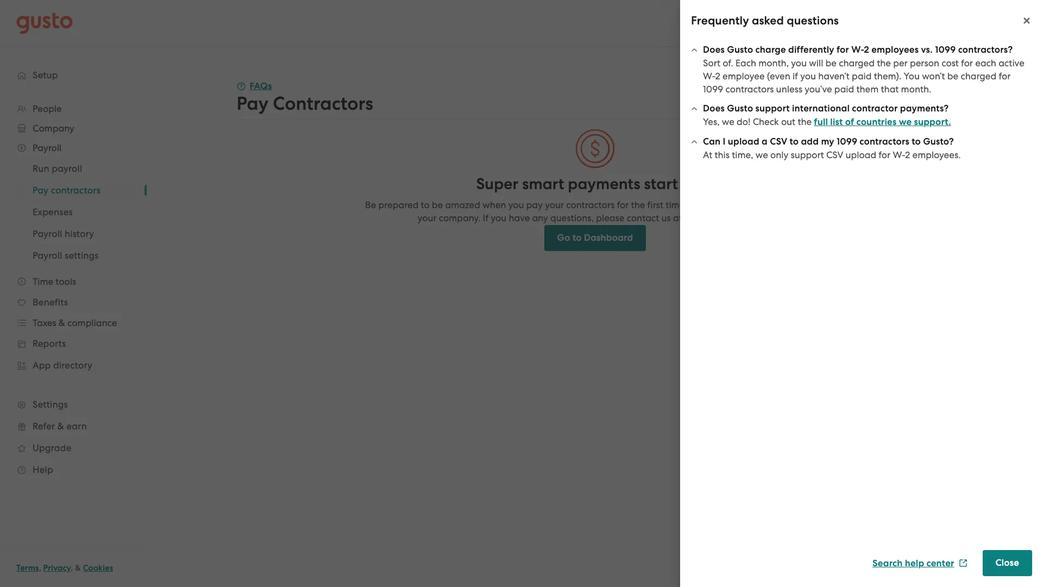 Task type: describe. For each thing, give the bounding box(es) containing it.
countries
[[857, 116, 897, 128]]

asked
[[752, 14, 785, 28]]

1 , from the left
[[39, 563, 41, 573]]

frequently
[[692, 14, 750, 28]]

when
[[483, 200, 506, 210]]

search
[[873, 558, 903, 569]]

1 horizontal spatial w-
[[852, 44, 865, 55]]

contact
[[627, 213, 660, 223]]

month.
[[902, 84, 932, 95]]

yes,
[[703, 116, 720, 127]]

2 , from the left
[[71, 563, 73, 573]]

faqs
[[250, 80, 272, 92]]

full
[[815, 116, 829, 128]]

time,
[[732, 150, 754, 160]]

unless
[[777, 84, 803, 95]]

do!
[[737, 116, 751, 127]]

international
[[793, 103, 850, 114]]

frequently asked questions
[[692, 14, 839, 28]]

account menu element
[[834, 0, 1028, 46]]

gusto for support
[[728, 103, 754, 114]]

haven't
[[819, 71, 850, 82]]

first,
[[707, 200, 725, 210]]

can i upload a csv to add my 1099 contractors to gusto?
[[703, 136, 955, 147]]

go to dashboard link
[[545, 225, 647, 251]]

my
[[822, 136, 835, 147]]

0 vertical spatial csv
[[770, 136, 788, 147]]

won't
[[923, 71, 946, 82]]

at
[[674, 213, 683, 223]]

yes, we do! check out the full list of countries we support.
[[703, 116, 952, 128]]

questions,
[[551, 213, 594, 223]]

have
[[509, 213, 530, 223]]

sort
[[703, 58, 721, 69]]

payments?
[[901, 103, 949, 114]]

search help center
[[873, 558, 955, 569]]

close button
[[983, 550, 1033, 576]]

w- inside sort of. each month, you will be charged the per person cost for each active w-2 employee (even if you haven't paid them). you won't be charged for 1099 contractors unless you've paid them that month.
[[703, 71, 716, 82]]

them
[[857, 84, 879, 95]]

0 horizontal spatial your
[[418, 213, 437, 223]]

be prepared to be amazed when you pay your contractors for the first time. but first, please finish setting up your company. if you have any questions, please contact us at
[[365, 200, 826, 223]]

gusto?
[[924, 136, 955, 147]]

does gusto support international contractor payments?
[[703, 103, 949, 114]]

support.
[[915, 116, 952, 128]]

contractors?
[[959, 44, 1014, 55]]

if
[[483, 213, 489, 223]]

setting
[[783, 200, 812, 210]]

cookies
[[83, 563, 113, 573]]

them).
[[875, 71, 902, 82]]

charge
[[756, 44, 787, 55]]

terms , privacy , & cookies
[[16, 563, 113, 573]]

be inside be prepared to be amazed when you pay your contractors for the first time. but first, please finish setting up your company. if you have any questions, please contact us at
[[432, 200, 443, 210]]

super
[[476, 175, 519, 194]]

but
[[690, 200, 704, 210]]

cookies button
[[83, 562, 113, 575]]

1 horizontal spatial please
[[727, 200, 756, 210]]

questions
[[787, 14, 839, 28]]

employees
[[872, 44, 919, 55]]

out
[[782, 116, 796, 127]]

0 horizontal spatial support
[[756, 103, 790, 114]]

2 horizontal spatial we
[[900, 116, 912, 128]]

the inside yes, we do! check out the full list of countries we support.
[[798, 116, 812, 127]]

does for does gusto support international contractor payments?
[[703, 103, 725, 114]]

0 vertical spatial paid
[[853, 71, 872, 82]]

cost
[[942, 58, 960, 69]]

search help center link
[[873, 558, 968, 569]]

employees.
[[913, 150, 962, 160]]

first
[[648, 200, 664, 210]]

frequently asked questions dialog
[[681, 0, 1044, 587]]

prepared
[[379, 200, 419, 210]]

vs.
[[922, 44, 933, 55]]

1 vertical spatial upload
[[846, 150, 877, 160]]

privacy
[[43, 563, 71, 573]]

gusto for charge
[[728, 44, 754, 55]]

pay
[[237, 92, 269, 115]]

1 vertical spatial support
[[791, 150, 825, 160]]

center
[[927, 558, 955, 569]]

for right cost
[[962, 58, 974, 69]]

full list of countries we support. link
[[815, 116, 952, 128]]

0 vertical spatial charged
[[839, 58, 875, 69]]

will
[[810, 58, 824, 69]]



Task type: vqa. For each thing, say whether or not it's contained in the screenshot.
and inside the , and our
no



Task type: locate. For each thing, give the bounding box(es) containing it.
contractors down super smart payments start here
[[567, 200, 615, 210]]

0 horizontal spatial w-
[[703, 71, 716, 82]]

0 horizontal spatial we
[[722, 116, 735, 127]]

sort of. each month, you will be charged the per person cost for each active w-2 employee (even if you haven't paid them). you won't be charged for 1099 contractors unless you've paid them that month.
[[703, 58, 1025, 95]]

0 horizontal spatial 1099
[[703, 84, 724, 95]]

terms
[[16, 563, 39, 573]]

contractors down full list of countries we support. link
[[860, 136, 910, 147]]

for up haven't
[[837, 44, 850, 55]]

gusto up the do!
[[728, 103, 754, 114]]

add
[[802, 136, 819, 147]]

0 horizontal spatial csv
[[770, 136, 788, 147]]

charged
[[839, 58, 875, 69], [961, 71, 997, 82]]

we
[[722, 116, 735, 127], [900, 116, 912, 128], [756, 150, 769, 160]]

1099 inside sort of. each month, you will be charged the per person cost for each active w-2 employee (even if you haven't paid them). you won't be charged for 1099 contractors unless you've paid them that month.
[[703, 84, 724, 95]]

each
[[736, 58, 757, 69]]

illustration of a coin image
[[575, 128, 616, 169]]

0 vertical spatial gusto
[[728, 44, 754, 55]]

contractors
[[273, 92, 373, 115]]

contractors for can i upload a csv to add my 1099 contractors to gusto?
[[860, 136, 910, 147]]

time.
[[666, 200, 688, 210]]

2 horizontal spatial be
[[948, 71, 959, 82]]

for inside be prepared to be amazed when you pay your contractors for the first time. but first, please finish setting up your company. if you have any questions, please contact us at
[[617, 200, 629, 210]]

1 vertical spatial 1099
[[703, 84, 724, 95]]

2
[[865, 44, 870, 55], [716, 71, 721, 82], [906, 150, 911, 160]]

1 horizontal spatial charged
[[961, 71, 997, 82]]

2 horizontal spatial contractors
[[860, 136, 910, 147]]

0 vertical spatial does
[[703, 44, 725, 55]]

contractors
[[726, 84, 774, 95], [860, 136, 910, 147], [567, 200, 615, 210]]

1 horizontal spatial be
[[826, 58, 837, 69]]

(even
[[768, 71, 791, 82]]

, left privacy
[[39, 563, 41, 573]]

1099 down sort
[[703, 84, 724, 95]]

paid up them
[[853, 71, 872, 82]]

you've
[[805, 84, 833, 95]]

your
[[545, 200, 564, 210], [418, 213, 437, 223]]

finish
[[758, 200, 781, 210]]

1 vertical spatial be
[[948, 71, 959, 82]]

1 horizontal spatial support
[[791, 150, 825, 160]]

the left full on the top of page
[[798, 116, 812, 127]]

&
[[75, 563, 81, 573]]

0 vertical spatial the
[[878, 58, 892, 69]]

payments
[[568, 175, 641, 194]]

help
[[906, 558, 925, 569]]

company.
[[439, 213, 481, 223]]

you
[[904, 71, 920, 82]]

a
[[762, 136, 768, 147]]

0 vertical spatial be
[[826, 58, 837, 69]]

gusto up "each"
[[728, 44, 754, 55]]

0 horizontal spatial 2
[[716, 71, 721, 82]]

2 vertical spatial 1099
[[837, 136, 858, 147]]

person
[[911, 58, 940, 69]]

to right prepared
[[421, 200, 430, 210]]

does up yes,
[[703, 103, 725, 114]]

0 vertical spatial 2
[[865, 44, 870, 55]]

charged down does gusto charge differently for w-2 employees vs. 1099 contractors? at the right top
[[839, 58, 875, 69]]

1 horizontal spatial the
[[798, 116, 812, 127]]

1 vertical spatial your
[[418, 213, 437, 223]]

the inside be prepared to be amazed when you pay your contractors for the first time. but first, please finish setting up your company. if you have any questions, please contact us at
[[632, 200, 646, 210]]

1 vertical spatial w-
[[703, 71, 716, 82]]

1 vertical spatial gusto
[[728, 103, 754, 114]]

amazed
[[446, 200, 481, 210]]

your down prepared
[[418, 213, 437, 223]]

2 gusto from the top
[[728, 103, 754, 114]]

here
[[682, 175, 715, 194]]

1 vertical spatial please
[[597, 213, 625, 223]]

1 horizontal spatial upload
[[846, 150, 877, 160]]

this
[[715, 150, 730, 160]]

0 horizontal spatial charged
[[839, 58, 875, 69]]

1 horizontal spatial we
[[756, 150, 769, 160]]

for down active
[[999, 71, 1011, 82]]

0 vertical spatial 1099
[[936, 44, 957, 55]]

0 horizontal spatial please
[[597, 213, 625, 223]]

of
[[846, 116, 855, 128]]

does for does gusto charge differently for w-2 employees vs. 1099 contractors?
[[703, 44, 725, 55]]

list
[[831, 116, 843, 128]]

1 vertical spatial contractors
[[860, 136, 910, 147]]

close
[[996, 557, 1020, 569]]

0 vertical spatial upload
[[728, 136, 760, 147]]

any
[[533, 213, 548, 223]]

1 vertical spatial does
[[703, 103, 725, 114]]

go to dashboard
[[558, 232, 634, 244]]

home image
[[16, 12, 73, 34]]

to right go
[[573, 232, 582, 244]]

2 vertical spatial w-
[[893, 150, 906, 160]]

active
[[999, 58, 1025, 69]]

does gusto charge differently for w-2 employees vs. 1099 contractors?
[[703, 44, 1014, 55]]

us
[[662, 213, 671, 223]]

employee
[[723, 71, 765, 82]]

0 vertical spatial contractors
[[726, 84, 774, 95]]

we left the do!
[[722, 116, 735, 127]]

2 does from the top
[[703, 103, 725, 114]]

1 horizontal spatial csv
[[827, 150, 844, 160]]

, left &
[[71, 563, 73, 573]]

upload down of
[[846, 150, 877, 160]]

we down payments?
[[900, 116, 912, 128]]

2 vertical spatial 2
[[906, 150, 911, 160]]

2 horizontal spatial 2
[[906, 150, 911, 160]]

csv up the only
[[770, 136, 788, 147]]

csv down can i upload a csv to add my 1099 contractors to gusto?
[[827, 150, 844, 160]]

1 horizontal spatial ,
[[71, 563, 73, 573]]

contractor
[[853, 103, 898, 114]]

1 horizontal spatial 2
[[865, 44, 870, 55]]

we down a
[[756, 150, 769, 160]]

0 vertical spatial support
[[756, 103, 790, 114]]

contractors inside sort of. each month, you will be charged the per person cost for each active w-2 employee (even if you haven't paid them). you won't be charged for 1099 contractors unless you've paid them that month.
[[726, 84, 774, 95]]

1 vertical spatial 2
[[716, 71, 721, 82]]

check
[[753, 116, 779, 127]]

terms link
[[16, 563, 39, 573]]

only
[[771, 150, 789, 160]]

gusto
[[728, 44, 754, 55], [728, 103, 754, 114]]

be
[[826, 58, 837, 69], [948, 71, 959, 82], [432, 200, 443, 210]]

w- down sort
[[703, 71, 716, 82]]

please
[[727, 200, 756, 210], [597, 213, 625, 223]]

1 horizontal spatial 1099
[[837, 136, 858, 147]]

support down add
[[791, 150, 825, 160]]

we inside yes, we do! check out the full list of countries we support.
[[722, 116, 735, 127]]

contractors inside be prepared to be amazed when you pay your contractors for the first time. but first, please finish setting up your company. if you have any questions, please contact us at
[[567, 200, 615, 210]]

1 vertical spatial the
[[798, 116, 812, 127]]

2 horizontal spatial w-
[[893, 150, 906, 160]]

contractors for be prepared to be amazed when you pay your contractors for the first time. but first, please finish setting up your company. if you have any questions, please contact us at
[[567, 200, 615, 210]]

0 horizontal spatial ,
[[39, 563, 41, 573]]

can
[[703, 136, 721, 147]]

please right first,
[[727, 200, 756, 210]]

2 vertical spatial the
[[632, 200, 646, 210]]

go
[[558, 232, 571, 244]]

2 inside sort of. each month, you will be charged the per person cost for each active w-2 employee (even if you haven't paid them). you won't be charged for 1099 contractors unless you've paid them that month.
[[716, 71, 721, 82]]

be down cost
[[948, 71, 959, 82]]

w- down full list of countries we support. link
[[893, 150, 906, 160]]

1 does from the top
[[703, 44, 725, 55]]

1099
[[936, 44, 957, 55], [703, 84, 724, 95], [837, 136, 858, 147]]

to
[[790, 136, 799, 147], [912, 136, 921, 147], [421, 200, 430, 210], [573, 232, 582, 244]]

differently
[[789, 44, 835, 55]]

start
[[645, 175, 678, 194]]

0 vertical spatial please
[[727, 200, 756, 210]]

the up them). at right
[[878, 58, 892, 69]]

faqs button
[[237, 80, 272, 93]]

dashboard
[[584, 232, 634, 244]]

2 up sort of. each month, you will be charged the per person cost for each active w-2 employee (even if you haven't paid them). you won't be charged for 1099 contractors unless you've paid them that month.
[[865, 44, 870, 55]]

2 left employees.
[[906, 150, 911, 160]]

does up sort
[[703, 44, 725, 55]]

2 down sort
[[716, 71, 721, 82]]

0 horizontal spatial be
[[432, 200, 443, 210]]

1099 up cost
[[936, 44, 957, 55]]

to left gusto?
[[912, 136, 921, 147]]

support up check
[[756, 103, 790, 114]]

month,
[[759, 58, 789, 69]]

up
[[815, 200, 826, 210]]

per
[[894, 58, 908, 69]]

1 horizontal spatial contractors
[[726, 84, 774, 95]]

paid down haven't
[[835, 84, 855, 95]]

for
[[837, 44, 850, 55], [962, 58, 974, 69], [999, 71, 1011, 82], [879, 150, 891, 160], [617, 200, 629, 210]]

,
[[39, 563, 41, 573], [71, 563, 73, 573]]

0 vertical spatial w-
[[852, 44, 865, 55]]

1 gusto from the top
[[728, 44, 754, 55]]

w- up sort of. each month, you will be charged the per person cost for each active w-2 employee (even if you haven't paid them). you won't be charged for 1099 contractors unless you've paid them that month.
[[852, 44, 865, 55]]

be left amazed
[[432, 200, 443, 210]]

1099 right my
[[837, 136, 858, 147]]

pay contractors
[[237, 92, 373, 115]]

1 vertical spatial csv
[[827, 150, 844, 160]]

to inside be prepared to be amazed when you pay your contractors for the first time. but first, please finish setting up your company. if you have any questions, please contact us at
[[421, 200, 430, 210]]

0 horizontal spatial the
[[632, 200, 646, 210]]

of.
[[723, 58, 734, 69]]

2 vertical spatial contractors
[[567, 200, 615, 210]]

support
[[756, 103, 790, 114], [791, 150, 825, 160]]

1 vertical spatial paid
[[835, 84, 855, 95]]

0 horizontal spatial contractors
[[567, 200, 615, 210]]

each
[[976, 58, 997, 69]]

2 horizontal spatial the
[[878, 58, 892, 69]]

contractors down employee
[[726, 84, 774, 95]]

the inside sort of. each month, you will be charged the per person cost for each active w-2 employee (even if you haven't paid them). you won't be charged for 1099 contractors unless you've paid them that month.
[[878, 58, 892, 69]]

that
[[882, 84, 899, 95]]

charged down each
[[961, 71, 997, 82]]

2 vertical spatial be
[[432, 200, 443, 210]]

be up haven't
[[826, 58, 837, 69]]

for up contact
[[617, 200, 629, 210]]

if
[[793, 71, 799, 82]]

you
[[792, 58, 807, 69], [801, 71, 817, 82], [509, 200, 524, 210], [491, 213, 507, 223]]

at this time, we only support csv upload for w-2 employees.
[[703, 150, 962, 160]]

1 horizontal spatial your
[[545, 200, 564, 210]]

i
[[723, 136, 726, 147]]

the up contact
[[632, 200, 646, 210]]

1 vertical spatial charged
[[961, 71, 997, 82]]

for down full list of countries we support. link
[[879, 150, 891, 160]]

2 horizontal spatial 1099
[[936, 44, 957, 55]]

please up the dashboard
[[597, 213, 625, 223]]

smart
[[523, 175, 565, 194]]

paid
[[853, 71, 872, 82], [835, 84, 855, 95]]

the
[[878, 58, 892, 69], [798, 116, 812, 127], [632, 200, 646, 210]]

privacy link
[[43, 563, 71, 573]]

0 vertical spatial your
[[545, 200, 564, 210]]

at
[[703, 150, 713, 160]]

to left add
[[790, 136, 799, 147]]

upload up time,
[[728, 136, 760, 147]]

0 horizontal spatial upload
[[728, 136, 760, 147]]

your up 'any'
[[545, 200, 564, 210]]



